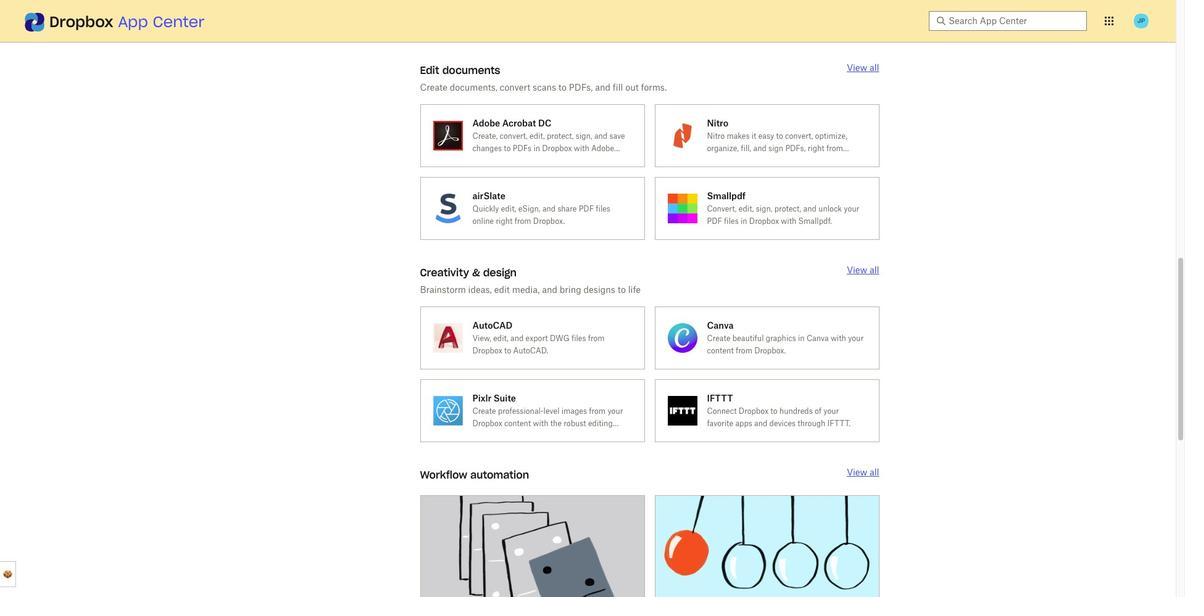 Task type: vqa. For each thing, say whether or not it's contained in the screenshot.
Desktop App on the right
no



Task type: locate. For each thing, give the bounding box(es) containing it.
2 view all from the top
[[847, 265, 879, 275]]

content
[[707, 346, 734, 355], [504, 419, 531, 428]]

1 vertical spatial create
[[707, 334, 731, 343]]

edit, inside smallpdf convert, edit, sign, protect, and unlock your pdf files in dropbox with smallpdf.
[[739, 204, 754, 213]]

0 vertical spatial view all
[[847, 62, 879, 73]]

canva right graphics
[[807, 334, 829, 343]]

1 vertical spatial nitro
[[707, 131, 725, 141]]

0 horizontal spatial protect,
[[547, 131, 574, 141]]

acrobat down changes
[[473, 156, 500, 165]]

pdf right 'share'
[[579, 204, 594, 213]]

view for edit documents
[[847, 62, 868, 73]]

sign, inside smallpdf convert, edit, sign, protect, and unlock your pdf files in dropbox with smallpdf.
[[756, 204, 773, 213]]

1 vertical spatial pdfs,
[[786, 144, 806, 153]]

nitro
[[707, 118, 729, 128], [707, 131, 725, 141]]

bring
[[560, 284, 581, 295]]

to right scans
[[559, 82, 567, 92]]

1 vertical spatial protect,
[[775, 204, 802, 213]]

1 horizontal spatial canva
[[807, 334, 829, 343]]

dropbox inside ifttt connect dropbox to hundreds of your favorite apps and devices through ifttt.
[[739, 407, 769, 416]]

creativity
[[420, 266, 469, 279]]

0 vertical spatial right
[[808, 144, 825, 153]]

smallpdf.
[[799, 216, 832, 226]]

nitro nitro makes it easy to convert, optimize, organize, fill, and sign pdfs, right from dropbox.
[[707, 118, 848, 165]]

and inside ifttt connect dropbox to hundreds of your favorite apps and devices through ifttt.
[[755, 419, 768, 428]]

canva up beautiful
[[707, 320, 734, 331]]

dropbox. down 'share'
[[533, 216, 565, 226]]

and inside adobe acrobat dc create, convert, edit, protect, sign, and save changes to pdfs in dropbox with adobe acrobat dc.
[[594, 131, 608, 141]]

and left 'share'
[[543, 204, 556, 213]]

files
[[596, 204, 611, 213], [724, 216, 739, 226], [572, 334, 586, 343]]

from down beautiful
[[736, 346, 753, 355]]

1 vertical spatial right
[[496, 216, 513, 226]]

0 vertical spatial view
[[847, 62, 868, 73]]

convert, left optimize,
[[785, 131, 813, 141]]

0 vertical spatial nitro
[[707, 118, 729, 128]]

apps
[[736, 419, 753, 428]]

all
[[870, 62, 879, 73], [870, 265, 879, 275], [870, 467, 879, 478]]

suite.
[[520, 431, 540, 441]]

0 vertical spatial adobe
[[473, 118, 500, 128]]

0 horizontal spatial create
[[420, 82, 448, 92]]

1 horizontal spatial files
[[596, 204, 611, 213]]

connect
[[707, 407, 737, 416]]

and inside smallpdf convert, edit, sign, protect, and unlock your pdf files in dropbox with smallpdf.
[[804, 204, 817, 213]]

protect, down dc
[[547, 131, 574, 141]]

pixlr right on
[[502, 431, 518, 441]]

jp button
[[1132, 11, 1151, 31]]

level
[[544, 407, 560, 416]]

create left beautiful
[[707, 334, 731, 343]]

1 vertical spatial view
[[847, 265, 868, 275]]

files inside airslate quickly edit, esign, and share pdf files online right from dropbox.
[[596, 204, 611, 213]]

1 vertical spatial pdf
[[707, 216, 722, 226]]

dropbox. inside airslate quickly edit, esign, and share pdf files online right from dropbox.
[[533, 216, 565, 226]]

pdfs, right scans
[[569, 82, 593, 92]]

dc.
[[502, 156, 515, 165]]

smallpdf convert, edit, sign, protect, and unlock your pdf files in dropbox with smallpdf.
[[707, 191, 860, 226]]

0 vertical spatial in
[[534, 144, 540, 153]]

easy
[[759, 131, 774, 141]]

with
[[574, 144, 589, 153], [781, 216, 797, 226], [831, 334, 846, 343], [533, 419, 549, 428]]

1 vertical spatial in
[[741, 216, 747, 226]]

with left smallpdf.
[[781, 216, 797, 226]]

0 horizontal spatial content
[[504, 419, 531, 428]]

in down smallpdf
[[741, 216, 747, 226]]

robust
[[564, 419, 586, 428]]

acrobat
[[502, 118, 536, 128], [473, 156, 500, 165]]

edit
[[420, 64, 439, 76]]

dropbox. down organize,
[[707, 156, 739, 165]]

1 vertical spatial dropbox.
[[533, 216, 565, 226]]

2 horizontal spatial create
[[707, 334, 731, 343]]

0 vertical spatial all
[[870, 62, 879, 73]]

from inside airslate quickly edit, esign, and share pdf files online right from dropbox.
[[515, 216, 531, 226]]

0 horizontal spatial pdf
[[579, 204, 594, 213]]

and left save
[[594, 131, 608, 141]]

0 vertical spatial sign,
[[576, 131, 592, 141]]

optimize,
[[815, 131, 848, 141]]

dropbox
[[49, 12, 113, 31], [542, 144, 572, 153], [749, 216, 779, 226], [473, 346, 502, 355], [739, 407, 769, 416], [473, 419, 502, 428]]

0 vertical spatial view all link
[[847, 62, 879, 73]]

edit, down dc
[[530, 131, 545, 141]]

content down professional-
[[504, 419, 531, 428]]

2 horizontal spatial files
[[724, 216, 739, 226]]

to left life on the top right of the page
[[618, 284, 626, 295]]

1 horizontal spatial create
[[473, 407, 496, 416]]

pdfs
[[513, 144, 532, 153]]

and right apps
[[755, 419, 768, 428]]

0 horizontal spatial acrobat
[[473, 156, 500, 165]]

with right graphics
[[831, 334, 846, 343]]

edit, down smallpdf
[[739, 204, 754, 213]]

view
[[847, 62, 868, 73], [847, 265, 868, 275], [847, 467, 868, 478]]

0 vertical spatial acrobat
[[502, 118, 536, 128]]

images
[[562, 407, 587, 416]]

1 vertical spatial sign,
[[756, 204, 773, 213]]

2 horizontal spatial in
[[798, 334, 805, 343]]

files right 'share'
[[596, 204, 611, 213]]

create documents, convert scans to pdfs, and fill out forms.
[[420, 82, 667, 92]]

dropbox.
[[707, 156, 739, 165], [533, 216, 565, 226], [755, 346, 786, 355]]

pixlr left suite on the left
[[473, 393, 492, 404]]

in inside adobe acrobat dc create, convert, edit, protect, sign, and save changes to pdfs in dropbox with adobe acrobat dc.
[[534, 144, 540, 153]]

0 vertical spatial pdf
[[579, 204, 594, 213]]

and left 'fill'
[[595, 82, 611, 92]]

sign,
[[576, 131, 592, 141], [756, 204, 773, 213]]

sign
[[769, 144, 784, 153]]

workflow automation
[[420, 469, 529, 481]]

editing
[[588, 419, 613, 428]]

in inside canva create beautiful graphics in canva with your content from dropbox.
[[798, 334, 805, 343]]

dropbox inside smallpdf convert, edit, sign, protect, and unlock your pdf files in dropbox with smallpdf.
[[749, 216, 779, 226]]

forms.
[[641, 82, 667, 92]]

1 vertical spatial content
[[504, 419, 531, 428]]

edit, inside adobe acrobat dc create, convert, edit, protect, sign, and save changes to pdfs in dropbox with adobe acrobat dc.
[[530, 131, 545, 141]]

2 vertical spatial view all
[[847, 467, 879, 478]]

from down esign,
[[515, 216, 531, 226]]

1 horizontal spatial pdf
[[707, 216, 722, 226]]

sign, inside adobe acrobat dc create, convert, edit, protect, sign, and save changes to pdfs in dropbox with adobe acrobat dc.
[[576, 131, 592, 141]]

0 horizontal spatial right
[[496, 216, 513, 226]]

all for creativity & design
[[870, 265, 879, 275]]

1 horizontal spatial in
[[741, 216, 747, 226]]

dropbox. inside canva create beautiful graphics in canva with your content from dropbox.
[[755, 346, 786, 355]]

dropbox. inside nitro nitro makes it easy to convert, optimize, organize, fill, and sign pdfs, right from dropbox.
[[707, 156, 739, 165]]

create
[[420, 82, 448, 92], [707, 334, 731, 343], [473, 407, 496, 416]]

0 vertical spatial files
[[596, 204, 611, 213]]

convert, inside adobe acrobat dc create, convert, edit, protect, sign, and save changes to pdfs in dropbox with adobe acrobat dc.
[[500, 131, 528, 141]]

right right online at left
[[496, 216, 513, 226]]

0 vertical spatial dropbox.
[[707, 156, 739, 165]]

in right pdfs
[[534, 144, 540, 153]]

ideas,
[[468, 284, 492, 295]]

protect, up smallpdf.
[[775, 204, 802, 213]]

1 horizontal spatial content
[[707, 346, 734, 355]]

1 view all from the top
[[847, 62, 879, 73]]

dropbox down view,
[[473, 346, 502, 355]]

convert,
[[500, 131, 528, 141], [785, 131, 813, 141]]

1 horizontal spatial pixlr
[[502, 431, 518, 441]]

dropbox. down graphics
[[755, 346, 786, 355]]

to up sign
[[776, 131, 783, 141]]

sign, left save
[[576, 131, 592, 141]]

view all for creativity & design
[[847, 265, 879, 275]]

canva create beautiful graphics in canva with your content from dropbox.
[[707, 320, 864, 355]]

protect,
[[547, 131, 574, 141], [775, 204, 802, 213]]

online
[[473, 216, 494, 226]]

adobe
[[473, 118, 500, 128], [591, 144, 614, 153]]

edit, down the autocad
[[493, 334, 509, 343]]

2 horizontal spatial dropbox.
[[755, 346, 786, 355]]

content down beautiful
[[707, 346, 734, 355]]

from down optimize,
[[827, 144, 843, 153]]

right down optimize,
[[808, 144, 825, 153]]

1 horizontal spatial sign,
[[756, 204, 773, 213]]

2 vertical spatial files
[[572, 334, 586, 343]]

through
[[798, 419, 826, 428]]

acrobat up pdfs
[[502, 118, 536, 128]]

files inside smallpdf convert, edit, sign, protect, and unlock your pdf files in dropbox with smallpdf.
[[724, 216, 739, 226]]

in right graphics
[[798, 334, 805, 343]]

and up smallpdf.
[[804, 204, 817, 213]]

2 vertical spatial view all link
[[847, 467, 879, 478]]

dropbox up apps
[[739, 407, 769, 416]]

fill
[[613, 82, 623, 92]]

from
[[827, 144, 843, 153], [515, 216, 531, 226], [588, 334, 605, 343], [736, 346, 753, 355], [589, 407, 606, 416]]

2 convert, from the left
[[785, 131, 813, 141]]

2 vertical spatial in
[[798, 334, 805, 343]]

1 horizontal spatial right
[[808, 144, 825, 153]]

nitro up organize,
[[707, 131, 725, 141]]

with left the
[[533, 419, 549, 428]]

convert
[[500, 82, 531, 92]]

with right pdfs
[[574, 144, 589, 153]]

0 horizontal spatial pdfs,
[[569, 82, 593, 92]]

edit, for airslate
[[501, 204, 516, 213]]

with inside smallpdf convert, edit, sign, protect, and unlock your pdf files in dropbox with smallpdf.
[[781, 216, 797, 226]]

create down edit
[[420, 82, 448, 92]]

2 vertical spatial dropbox.
[[755, 346, 786, 355]]

create inside pixlr suite create professional-level images from your dropbox content with the robust editing tools on pixlr suite.
[[473, 407, 496, 416]]

0 vertical spatial pdfs,
[[569, 82, 593, 92]]

1 vertical spatial canva
[[807, 334, 829, 343]]

1 vertical spatial adobe
[[591, 144, 614, 153]]

files down convert,
[[724, 216, 739, 226]]

2 vertical spatial create
[[473, 407, 496, 416]]

2 vertical spatial view
[[847, 467, 868, 478]]

0 horizontal spatial dropbox.
[[533, 216, 565, 226]]

to left autocad.
[[504, 346, 511, 355]]

dwg
[[550, 334, 570, 343]]

and down the it
[[754, 144, 767, 153]]

sign, right convert,
[[756, 204, 773, 213]]

your inside smallpdf convert, edit, sign, protect, and unlock your pdf files in dropbox with smallpdf.
[[844, 204, 860, 213]]

right
[[808, 144, 825, 153], [496, 216, 513, 226]]

beautiful
[[733, 334, 764, 343]]

1 view all link from the top
[[847, 62, 879, 73]]

1 vertical spatial view all link
[[847, 265, 879, 275]]

pdf inside smallpdf convert, edit, sign, protect, and unlock your pdf files in dropbox with smallpdf.
[[707, 216, 722, 226]]

from right the dwg
[[588, 334, 605, 343]]

0 horizontal spatial files
[[572, 334, 586, 343]]

to
[[559, 82, 567, 92], [776, 131, 783, 141], [504, 144, 511, 153], [618, 284, 626, 295], [504, 346, 511, 355], [771, 407, 778, 416]]

view all for edit documents
[[847, 62, 879, 73]]

with inside pixlr suite create professional-level images from your dropbox content with the robust editing tools on pixlr suite.
[[533, 419, 549, 428]]

1 all from the top
[[870, 62, 879, 73]]

content inside pixlr suite create professional-level images from your dropbox content with the robust editing tools on pixlr suite.
[[504, 419, 531, 428]]

pdfs, right sign
[[786, 144, 806, 153]]

0 horizontal spatial sign,
[[576, 131, 592, 141]]

0 vertical spatial canva
[[707, 320, 734, 331]]

0 vertical spatial protect,
[[547, 131, 574, 141]]

2 vertical spatial all
[[870, 467, 879, 478]]

3 all from the top
[[870, 467, 879, 478]]

dropbox left smallpdf.
[[749, 216, 779, 226]]

edit, inside autocad view, edit, and export dwg files from dropbox to autocad.
[[493, 334, 509, 343]]

1 horizontal spatial convert,
[[785, 131, 813, 141]]

pdf
[[579, 204, 594, 213], [707, 216, 722, 226]]

nitro up makes
[[707, 118, 729, 128]]

export
[[526, 334, 548, 343]]

1 view from the top
[[847, 62, 868, 73]]

2 view from the top
[[847, 265, 868, 275]]

0 horizontal spatial convert,
[[500, 131, 528, 141]]

canva
[[707, 320, 734, 331], [807, 334, 829, 343]]

to up devices
[[771, 407, 778, 416]]

2 view all link from the top
[[847, 265, 879, 275]]

pixlr
[[473, 393, 492, 404], [502, 431, 518, 441]]

to inside autocad view, edit, and export dwg files from dropbox to autocad.
[[504, 346, 511, 355]]

airslate
[[473, 191, 506, 201]]

1 horizontal spatial pdfs,
[[786, 144, 806, 153]]

create down suite on the left
[[473, 407, 496, 416]]

0 horizontal spatial adobe
[[473, 118, 500, 128]]

2 all from the top
[[870, 265, 879, 275]]

pdf down convert,
[[707, 216, 722, 226]]

pdfs, inside nitro nitro makes it easy to convert, optimize, organize, fill, and sign pdfs, right from dropbox.
[[786, 144, 806, 153]]

and
[[595, 82, 611, 92], [594, 131, 608, 141], [754, 144, 767, 153], [543, 204, 556, 213], [804, 204, 817, 213], [542, 284, 558, 295], [511, 334, 524, 343], [755, 419, 768, 428]]

and up autocad.
[[511, 334, 524, 343]]

dropbox down dc
[[542, 144, 572, 153]]

your
[[844, 204, 860, 213], [848, 334, 864, 343], [608, 407, 623, 416], [824, 407, 839, 416]]

your for canva
[[848, 334, 864, 343]]

create,
[[473, 131, 498, 141]]

to up the dc.
[[504, 144, 511, 153]]

view all for workflow automation
[[847, 467, 879, 478]]

1 convert, from the left
[[500, 131, 528, 141]]

in
[[534, 144, 540, 153], [741, 216, 747, 226], [798, 334, 805, 343]]

0 vertical spatial content
[[707, 346, 734, 355]]

&
[[472, 266, 480, 279]]

edit,
[[530, 131, 545, 141], [501, 204, 516, 213], [739, 204, 754, 213], [493, 334, 509, 343]]

view all link
[[847, 62, 879, 73], [847, 265, 879, 275], [847, 467, 879, 478]]

edit, left esign,
[[501, 204, 516, 213]]

from up editing
[[589, 407, 606, 416]]

your inside pixlr suite create professional-level images from your dropbox content with the robust editing tools on pixlr suite.
[[608, 407, 623, 416]]

protect, inside smallpdf convert, edit, sign, protect, and unlock your pdf files in dropbox with smallpdf.
[[775, 204, 802, 213]]

out
[[626, 82, 639, 92]]

3 view all from the top
[[847, 467, 879, 478]]

convert, up pdfs
[[500, 131, 528, 141]]

3 view all link from the top
[[847, 467, 879, 478]]

content inside canva create beautiful graphics in canva with your content from dropbox.
[[707, 346, 734, 355]]

0 vertical spatial pixlr
[[473, 393, 492, 404]]

1 horizontal spatial protect,
[[775, 204, 802, 213]]

edit, inside airslate quickly edit, esign, and share pdf files online right from dropbox.
[[501, 204, 516, 213]]

your inside canva create beautiful graphics in canva with your content from dropbox.
[[848, 334, 864, 343]]

files right the dwg
[[572, 334, 586, 343]]

3 view from the top
[[847, 467, 868, 478]]

1 vertical spatial files
[[724, 216, 739, 226]]

1 vertical spatial view all
[[847, 265, 879, 275]]

adobe up create,
[[473, 118, 500, 128]]

1 vertical spatial all
[[870, 265, 879, 275]]

brainstorm ideas, edit media, and bring designs to life
[[420, 284, 641, 295]]

0 horizontal spatial in
[[534, 144, 540, 153]]

dropbox up tools
[[473, 419, 502, 428]]

all for workflow automation
[[870, 467, 879, 478]]

1 horizontal spatial dropbox.
[[707, 156, 739, 165]]

dc
[[538, 118, 552, 128]]

edit, for smallpdf
[[739, 204, 754, 213]]

automation
[[471, 469, 529, 481]]

adobe down save
[[591, 144, 614, 153]]



Task type: describe. For each thing, give the bounding box(es) containing it.
autocad
[[473, 320, 513, 331]]

to inside ifttt connect dropbox to hundreds of your favorite apps and devices through ifttt.
[[771, 407, 778, 416]]

documents,
[[450, 82, 498, 92]]

esign,
[[518, 204, 541, 213]]

view for creativity & design
[[847, 265, 868, 275]]

app
[[118, 12, 148, 31]]

to inside nitro nitro makes it easy to convert, optimize, organize, fill, and sign pdfs, right from dropbox.
[[776, 131, 783, 141]]

files inside autocad view, edit, and export dwg files from dropbox to autocad.
[[572, 334, 586, 343]]

in inside smallpdf convert, edit, sign, protect, and unlock your pdf files in dropbox with smallpdf.
[[741, 216, 747, 226]]

center
[[153, 12, 205, 31]]

dropbox app center
[[49, 12, 205, 31]]

protect, inside adobe acrobat dc create, convert, edit, protect, sign, and save changes to pdfs in dropbox with adobe acrobat dc.
[[547, 131, 574, 141]]

from inside pixlr suite create professional-level images from your dropbox content with the robust editing tools on pixlr suite.
[[589, 407, 606, 416]]

brainstorm
[[420, 284, 466, 295]]

it
[[752, 131, 757, 141]]

all for edit documents
[[870, 62, 879, 73]]

with inside adobe acrobat dc create, convert, edit, protect, sign, and save changes to pdfs in dropbox with adobe acrobat dc.
[[574, 144, 589, 153]]

dropbox inside autocad view, edit, and export dwg files from dropbox to autocad.
[[473, 346, 502, 355]]

right inside nitro nitro makes it easy to convert, optimize, organize, fill, and sign pdfs, right from dropbox.
[[808, 144, 825, 153]]

designs
[[584, 284, 616, 295]]

autocad.
[[513, 346, 549, 355]]

convert,
[[707, 204, 737, 213]]

adobe acrobat dc create, convert, edit, protect, sign, and save changes to pdfs in dropbox with adobe acrobat dc.
[[473, 118, 625, 165]]

view all link for edit documents
[[847, 62, 879, 73]]

your for smallpdf
[[844, 204, 860, 213]]

0 horizontal spatial pixlr
[[473, 393, 492, 404]]

changes
[[473, 144, 502, 153]]

0 vertical spatial create
[[420, 82, 448, 92]]

media,
[[512, 284, 540, 295]]

with inside canva create beautiful graphics in canva with your content from dropbox.
[[831, 334, 846, 343]]

view all link for workflow automation
[[847, 467, 879, 478]]

and left bring
[[542, 284, 558, 295]]

graphics
[[766, 334, 796, 343]]

0 horizontal spatial canva
[[707, 320, 734, 331]]

dropbox left "app"
[[49, 12, 113, 31]]

1 horizontal spatial adobe
[[591, 144, 614, 153]]

on
[[492, 431, 500, 441]]

professional-
[[498, 407, 544, 416]]

1 nitro from the top
[[707, 118, 729, 128]]

and inside nitro nitro makes it easy to convert, optimize, organize, fill, and sign pdfs, right from dropbox.
[[754, 144, 767, 153]]

tools
[[473, 431, 490, 441]]

edit documents
[[420, 64, 500, 76]]

unlock
[[819, 204, 842, 213]]

and inside airslate quickly edit, esign, and share pdf files online right from dropbox.
[[543, 204, 556, 213]]

airslate quickly edit, esign, and share pdf files online right from dropbox.
[[473, 191, 611, 226]]

devices
[[770, 419, 796, 428]]

2 nitro from the top
[[707, 131, 725, 141]]

convert, inside nitro nitro makes it easy to convert, optimize, organize, fill, and sign pdfs, right from dropbox.
[[785, 131, 813, 141]]

workflow
[[420, 469, 467, 481]]

from inside canva create beautiful graphics in canva with your content from dropbox.
[[736, 346, 753, 355]]

dropbox inside pixlr suite create professional-level images from your dropbox content with the robust editing tools on pixlr suite.
[[473, 419, 502, 428]]

right inside airslate quickly edit, esign, and share pdf files online right from dropbox.
[[496, 216, 513, 226]]

from inside nitro nitro makes it easy to convert, optimize, organize, fill, and sign pdfs, right from dropbox.
[[827, 144, 843, 153]]

ifttt.
[[828, 419, 851, 428]]

edit, for autocad
[[493, 334, 509, 343]]

pixlr suite create professional-level images from your dropbox content with the robust editing tools on pixlr suite.
[[473, 393, 623, 441]]

from inside autocad view, edit, and export dwg files from dropbox to autocad.
[[588, 334, 605, 343]]

Search App Center text field
[[949, 14, 1080, 28]]

pdf inside airslate quickly edit, esign, and share pdf files online right from dropbox.
[[579, 204, 594, 213]]

ifttt
[[707, 393, 733, 404]]

to inside adobe acrobat dc create, convert, edit, protect, sign, and save changes to pdfs in dropbox with adobe acrobat dc.
[[504, 144, 511, 153]]

share
[[558, 204, 577, 213]]

and inside autocad view, edit, and export dwg files from dropbox to autocad.
[[511, 334, 524, 343]]

view all link for creativity & design
[[847, 265, 879, 275]]

hundreds
[[780, 407, 813, 416]]

life
[[628, 284, 641, 295]]

the
[[551, 419, 562, 428]]

favorite
[[707, 419, 734, 428]]

organize,
[[707, 144, 739, 153]]

fill,
[[741, 144, 752, 153]]

documents
[[442, 64, 500, 76]]

1 horizontal spatial acrobat
[[502, 118, 536, 128]]

view for workflow automation
[[847, 467, 868, 478]]

design
[[483, 266, 517, 279]]

save
[[610, 131, 625, 141]]

dropbox inside adobe acrobat dc create, convert, edit, protect, sign, and save changes to pdfs in dropbox with adobe acrobat dc.
[[542, 144, 572, 153]]

your for pixlr suite
[[608, 407, 623, 416]]

smallpdf
[[707, 191, 746, 201]]

autocad view, edit, and export dwg files from dropbox to autocad.
[[473, 320, 605, 355]]

quickly
[[473, 204, 499, 213]]

ifttt connect dropbox to hundreds of your favorite apps and devices through ifttt.
[[707, 393, 851, 428]]

of
[[815, 407, 822, 416]]

makes
[[727, 131, 750, 141]]

jp
[[1138, 17, 1145, 25]]

scans
[[533, 82, 556, 92]]

1 vertical spatial pixlr
[[502, 431, 518, 441]]

create inside canva create beautiful graphics in canva with your content from dropbox.
[[707, 334, 731, 343]]

your inside ifttt connect dropbox to hundreds of your favorite apps and devices through ifttt.
[[824, 407, 839, 416]]

suite
[[494, 393, 516, 404]]

creativity & design
[[420, 266, 517, 279]]

view,
[[473, 334, 491, 343]]

1 vertical spatial acrobat
[[473, 156, 500, 165]]

edit
[[494, 284, 510, 295]]



